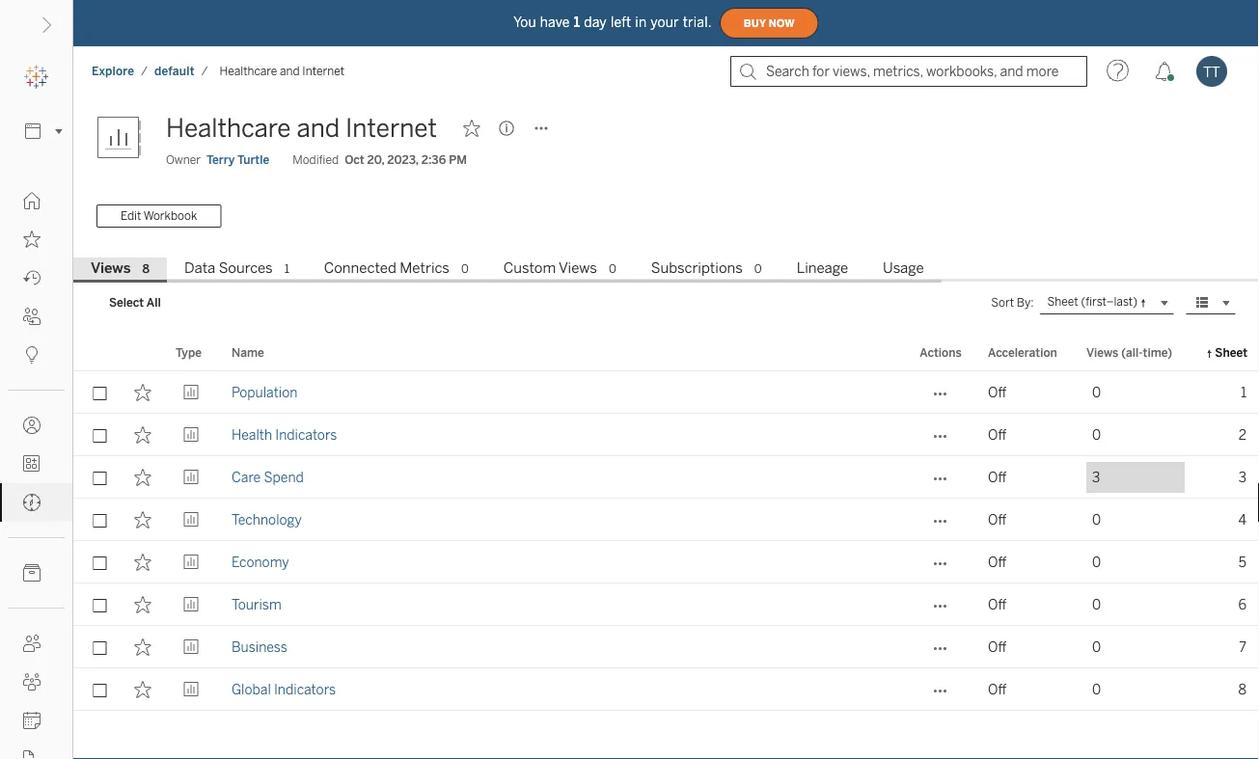 Task type: describe. For each thing, give the bounding box(es) containing it.
main navigation. press the up and down arrow keys to access links. element
[[0, 181, 72, 759]]

row containing health indicators
[[73, 414, 1259, 456]]

have
[[540, 14, 570, 30]]

left
[[611, 14, 631, 30]]

modified oct 20, 2023, 2:36 pm
[[293, 153, 467, 167]]

care spend link
[[232, 456, 304, 499]]

your
[[651, 14, 679, 30]]

edit workbook
[[121, 209, 197, 223]]

type
[[176, 345, 202, 359]]

economy link
[[232, 541, 289, 584]]

explore link
[[91, 63, 135, 79]]

2:36
[[421, 153, 446, 167]]

healthcare and internet element
[[214, 64, 350, 78]]

default link
[[153, 63, 196, 79]]

data
[[184, 260, 216, 277]]

2 3 from the left
[[1239, 469, 1247, 485]]

view image for tourism
[[183, 596, 200, 614]]

owner terry turtle
[[166, 153, 269, 167]]

off for 4
[[988, 512, 1007, 528]]

healthcare and internet main content
[[73, 96, 1259, 759]]

navigation panel element
[[0, 58, 72, 759]]

view image for care spend
[[183, 469, 200, 486]]

all
[[146, 296, 161, 310]]

tourism
[[232, 597, 281, 613]]

health indicators
[[232, 427, 337, 443]]

off for 5
[[988, 554, 1007, 570]]

population
[[232, 385, 298, 400]]

select
[[109, 296, 144, 310]]

view image for population
[[183, 384, 200, 401]]

1 horizontal spatial 1
[[574, 14, 580, 30]]

off for 7
[[988, 639, 1007, 655]]

0 for 1
[[1092, 385, 1101, 400]]

8 inside "sub-spaces" tab list
[[142, 262, 150, 276]]

row containing economy
[[73, 541, 1259, 584]]

buy now button
[[720, 8, 819, 39]]

1 horizontal spatial views
[[559, 260, 597, 277]]

in
[[635, 14, 647, 30]]

metrics
[[400, 260, 450, 277]]

0 for 7
[[1092, 639, 1101, 655]]

owner
[[166, 153, 201, 167]]

row containing population
[[73, 371, 1259, 414]]

grid containing population
[[73, 335, 1259, 759]]

connected
[[324, 260, 396, 277]]

actions
[[920, 345, 962, 359]]

buy
[[744, 17, 766, 29]]

0 for 4
[[1092, 512, 1101, 528]]

(first–last)
[[1081, 295, 1138, 309]]

sheet for sheet (first–last)
[[1047, 295, 1079, 309]]

custom
[[503, 260, 556, 277]]

sub-spaces tab list
[[73, 258, 1259, 283]]

global
[[232, 682, 271, 698]]

care spend
[[232, 469, 304, 485]]

turtle
[[237, 153, 269, 167]]

row containing tourism
[[73, 584, 1259, 626]]

view image for technology
[[183, 511, 200, 529]]

technology
[[232, 512, 302, 528]]

views for views
[[91, 260, 131, 277]]

trial.
[[683, 14, 712, 30]]

subscriptions
[[651, 260, 743, 277]]

4
[[1239, 512, 1247, 528]]

0 vertical spatial internet
[[302, 64, 345, 78]]

buy now
[[744, 17, 795, 29]]

workbook
[[143, 209, 197, 223]]

view image for economy
[[183, 554, 200, 571]]

row containing technology
[[73, 499, 1259, 541]]

pm
[[449, 153, 467, 167]]

and inside "main content"
[[297, 113, 340, 143]]

sources
[[219, 260, 273, 277]]

name
[[232, 345, 264, 359]]

5
[[1239, 554, 1247, 570]]

population link
[[232, 371, 298, 414]]

2023,
[[387, 153, 418, 167]]

global indicators
[[232, 682, 336, 698]]

Search for views, metrics, workbooks, and more text field
[[731, 56, 1088, 87]]

health
[[232, 427, 272, 443]]

0 for 6
[[1092, 597, 1101, 613]]

healthcare and internet inside "main content"
[[166, 113, 437, 143]]

row group containing population
[[73, 371, 1259, 711]]

2
[[1239, 427, 1247, 443]]

modified
[[293, 153, 339, 167]]

off for 1
[[988, 385, 1007, 400]]

0 vertical spatial healthcare and internet
[[220, 64, 345, 78]]

0 for 5
[[1092, 554, 1101, 570]]



Task type: vqa. For each thing, say whether or not it's contained in the screenshot.
"default"
yes



Task type: locate. For each thing, give the bounding box(es) containing it.
8 up all
[[142, 262, 150, 276]]

sheet right time)
[[1215, 345, 1248, 359]]

2 row from the top
[[73, 414, 1259, 456]]

off for 3
[[988, 469, 1007, 485]]

2 view image from the top
[[183, 596, 200, 614]]

0 for 8
[[1092, 682, 1101, 698]]

sheet right by:
[[1047, 295, 1079, 309]]

1 inside "sub-spaces" tab list
[[284, 262, 289, 276]]

list view image
[[1194, 294, 1211, 312]]

view image left health
[[183, 426, 200, 444]]

1 horizontal spatial /
[[201, 64, 208, 78]]

sheet (first–last)
[[1047, 295, 1138, 309]]

1 vertical spatial 8
[[1239, 682, 1247, 698]]

connected metrics
[[324, 260, 450, 277]]

1 vertical spatial healthcare and internet
[[166, 113, 437, 143]]

view image for business
[[183, 639, 200, 656]]

off for 6
[[988, 597, 1007, 613]]

sheet for sheet
[[1215, 345, 1248, 359]]

workbook image
[[96, 109, 154, 167]]

row containing care spend
[[73, 456, 1259, 499]]

indicators for health indicators
[[275, 427, 337, 443]]

default
[[154, 64, 195, 78]]

economy
[[232, 554, 289, 570]]

views left (all-
[[1087, 345, 1119, 359]]

/ left default
[[141, 64, 148, 78]]

internet
[[302, 64, 345, 78], [345, 113, 437, 143]]

/
[[141, 64, 148, 78], [201, 64, 208, 78]]

select all button
[[96, 291, 173, 315]]

8 down 7
[[1239, 682, 1247, 698]]

1 off from the top
[[988, 385, 1007, 400]]

2 horizontal spatial views
[[1087, 345, 1119, 359]]

view image down the type
[[183, 384, 200, 401]]

0 horizontal spatial views
[[91, 260, 131, 277]]

1 row from the top
[[73, 371, 1259, 414]]

views (all-time)
[[1087, 345, 1173, 359]]

1 horizontal spatial 8
[[1239, 682, 1247, 698]]

technology link
[[232, 499, 302, 541]]

0 vertical spatial 1
[[574, 14, 580, 30]]

0 vertical spatial and
[[280, 64, 300, 78]]

sheet (first–last) button
[[1040, 291, 1174, 315]]

day
[[584, 14, 607, 30]]

view image
[[183, 469, 200, 486], [183, 596, 200, 614], [183, 639, 200, 656], [183, 681, 200, 699]]

view image for global indicators
[[183, 681, 200, 699]]

1 vertical spatial internet
[[345, 113, 437, 143]]

3
[[1092, 469, 1100, 485], [1239, 469, 1247, 485]]

2 horizontal spatial 1
[[1241, 385, 1247, 400]]

healthcare right default link
[[220, 64, 277, 78]]

/ right default
[[201, 64, 208, 78]]

0 vertical spatial sheet
[[1047, 295, 1079, 309]]

indicators
[[275, 427, 337, 443], [274, 682, 336, 698]]

8
[[142, 262, 150, 276], [1239, 682, 1247, 698]]

you have 1 day left in your trial.
[[514, 14, 712, 30]]

internet inside "main content"
[[345, 113, 437, 143]]

global indicators link
[[232, 669, 336, 711]]

3 view image from the top
[[183, 639, 200, 656]]

1 vertical spatial indicators
[[274, 682, 336, 698]]

2 view image from the top
[[183, 426, 200, 444]]

view image for health indicators
[[183, 426, 200, 444]]

1 / from the left
[[141, 64, 148, 78]]

1 left day
[[574, 14, 580, 30]]

6 row from the top
[[73, 584, 1259, 626]]

0 vertical spatial indicators
[[275, 427, 337, 443]]

0
[[461, 262, 469, 276], [609, 262, 616, 276], [754, 262, 762, 276], [1092, 385, 1101, 400], [1092, 427, 1101, 443], [1092, 512, 1101, 528], [1092, 554, 1101, 570], [1092, 597, 1101, 613], [1092, 639, 1101, 655], [1092, 682, 1101, 698]]

row containing business
[[73, 626, 1259, 669]]

sort
[[991, 296, 1014, 310]]

view image left "global"
[[183, 681, 200, 699]]

health indicators link
[[232, 414, 337, 456]]

view image left the technology link
[[183, 511, 200, 529]]

view image left tourism link
[[183, 596, 200, 614]]

1
[[574, 14, 580, 30], [284, 262, 289, 276], [1241, 385, 1247, 400]]

you
[[514, 14, 536, 30]]

edit workbook button
[[96, 205, 221, 228]]

0 horizontal spatial internet
[[302, 64, 345, 78]]

5 row from the top
[[73, 541, 1259, 584]]

indicators for global indicators
[[274, 682, 336, 698]]

now
[[769, 17, 795, 29]]

healthcare and internet up modified
[[166, 113, 437, 143]]

healthcare
[[220, 64, 277, 78], [166, 113, 291, 143]]

0 horizontal spatial 8
[[142, 262, 150, 276]]

sheet
[[1047, 295, 1079, 309], [1215, 345, 1248, 359]]

explore / default /
[[92, 64, 208, 78]]

views
[[91, 260, 131, 277], [559, 260, 597, 277], [1087, 345, 1119, 359]]

healthcare inside "main content"
[[166, 113, 291, 143]]

internet up modified
[[302, 64, 345, 78]]

1 view image from the top
[[183, 469, 200, 486]]

1 up 2 on the right
[[1241, 385, 1247, 400]]

0 horizontal spatial /
[[141, 64, 148, 78]]

3 row from the top
[[73, 456, 1259, 499]]

sheet inside sheet (first–last) dropdown button
[[1047, 295, 1079, 309]]

healthcare and internet
[[220, 64, 345, 78], [166, 113, 437, 143]]

6
[[1239, 597, 1247, 613]]

1 vertical spatial 1
[[284, 262, 289, 276]]

sort by:
[[991, 296, 1034, 310]]

and
[[280, 64, 300, 78], [297, 113, 340, 143]]

view image left care
[[183, 469, 200, 486]]

off
[[988, 385, 1007, 400], [988, 427, 1007, 443], [988, 469, 1007, 485], [988, 512, 1007, 528], [988, 554, 1007, 570], [988, 597, 1007, 613], [988, 639, 1007, 655], [988, 682, 1007, 698]]

view image
[[183, 384, 200, 401], [183, 426, 200, 444], [183, 511, 200, 529], [183, 554, 200, 571]]

usage
[[883, 260, 924, 277]]

tourism link
[[232, 584, 281, 626]]

custom views
[[503, 260, 597, 277]]

1 view image from the top
[[183, 384, 200, 401]]

healthcare up the terry at the top left of page
[[166, 113, 291, 143]]

view image left "business" link
[[183, 639, 200, 656]]

views right custom
[[559, 260, 597, 277]]

1 vertical spatial and
[[297, 113, 340, 143]]

care
[[232, 469, 261, 485]]

business
[[232, 639, 287, 655]]

view image left economy link
[[183, 554, 200, 571]]

spend
[[264, 469, 304, 485]]

(all-
[[1122, 345, 1143, 359]]

1 3 from the left
[[1092, 469, 1100, 485]]

20,
[[367, 153, 384, 167]]

off for 8
[[988, 682, 1007, 698]]

views for views (all-time)
[[1087, 345, 1119, 359]]

0 horizontal spatial sheet
[[1047, 295, 1079, 309]]

4 row from the top
[[73, 499, 1259, 541]]

time)
[[1143, 345, 1173, 359]]

1 vertical spatial healthcare
[[166, 113, 291, 143]]

1 horizontal spatial internet
[[345, 113, 437, 143]]

4 off from the top
[[988, 512, 1007, 528]]

terry turtle link
[[207, 152, 269, 169]]

healthcare and internet up turtle
[[220, 64, 345, 78]]

3 view image from the top
[[183, 511, 200, 529]]

data sources
[[184, 260, 273, 277]]

oct
[[345, 153, 364, 167]]

4 view image from the top
[[183, 554, 200, 571]]

8 row from the top
[[73, 669, 1259, 711]]

grid
[[73, 335, 1259, 759]]

8 inside 'row'
[[1239, 682, 1247, 698]]

0 vertical spatial healthcare
[[220, 64, 277, 78]]

5 off from the top
[[988, 554, 1007, 570]]

1 horizontal spatial sheet
[[1215, 345, 1248, 359]]

8 off from the top
[[988, 682, 1007, 698]]

6 off from the top
[[988, 597, 1007, 613]]

0 horizontal spatial 1
[[284, 262, 289, 276]]

7 row from the top
[[73, 626, 1259, 669]]

indicators up spend
[[275, 427, 337, 443]]

off for 2
[[988, 427, 1007, 443]]

views up select
[[91, 260, 131, 277]]

3 off from the top
[[988, 469, 1007, 485]]

7
[[1239, 639, 1247, 655]]

internet up the modified oct 20, 2023, 2:36 pm at the top left
[[345, 113, 437, 143]]

lineage
[[797, 260, 848, 277]]

0 for 2
[[1092, 427, 1101, 443]]

1 vertical spatial sheet
[[1215, 345, 1248, 359]]

explore
[[92, 64, 134, 78]]

2 off from the top
[[988, 427, 1007, 443]]

2 vertical spatial 1
[[1241, 385, 1247, 400]]

0 vertical spatial 8
[[142, 262, 150, 276]]

1 right sources
[[284, 262, 289, 276]]

indicators right "global"
[[274, 682, 336, 698]]

2 / from the left
[[201, 64, 208, 78]]

edit
[[121, 209, 141, 223]]

4 view image from the top
[[183, 681, 200, 699]]

row group
[[73, 371, 1259, 711]]

terry
[[207, 153, 235, 167]]

acceleration
[[988, 345, 1057, 359]]

by:
[[1017, 296, 1034, 310]]

1 horizontal spatial 3
[[1239, 469, 1247, 485]]

row
[[73, 371, 1259, 414], [73, 414, 1259, 456], [73, 456, 1259, 499], [73, 499, 1259, 541], [73, 541, 1259, 584], [73, 584, 1259, 626], [73, 626, 1259, 669], [73, 669, 1259, 711]]

0 horizontal spatial 3
[[1092, 469, 1100, 485]]

business link
[[232, 626, 287, 669]]

row containing global indicators
[[73, 669, 1259, 711]]

7 off from the top
[[988, 639, 1007, 655]]

select all
[[109, 296, 161, 310]]



